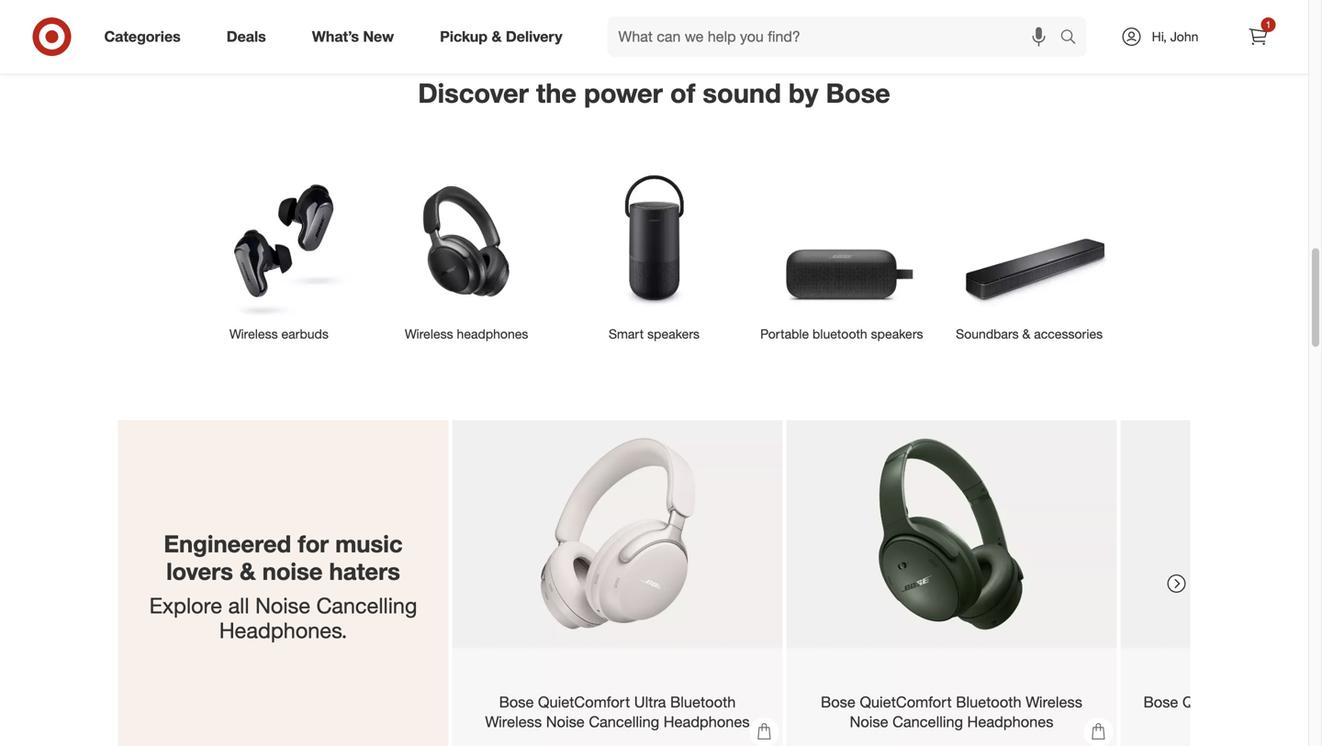 Task type: vqa. For each thing, say whether or not it's contained in the screenshot.
Character
no



Task type: describe. For each thing, give the bounding box(es) containing it.
n
[[1316, 693, 1323, 712]]

bluetooth
[[813, 326, 868, 342]]

delivery
[[506, 28, 563, 46]]

search
[[1052, 29, 1096, 47]]

deals link
[[211, 17, 289, 57]]

wireless headphones link
[[373, 156, 561, 343]]

wireless inside bose quietcomfort ultra bluetooth wireless noise cancelling headphones
[[485, 713, 542, 732]]

ultra for n
[[1279, 693, 1311, 712]]

& for accessories
[[1023, 326, 1031, 342]]

noise
[[262, 558, 323, 586]]

all
[[228, 593, 249, 619]]

headphones inside bose quietcomfort ultra bluetooth wireless noise cancelling headphones
[[664, 713, 750, 732]]

bose for bose quietcomfort ultra bluetooth wireless noise cancelling headphones
[[499, 693, 534, 712]]

engineered
[[164, 530, 291, 558]]

smart speakers
[[609, 326, 700, 342]]

for
[[298, 530, 329, 558]]

wireless headphones
[[405, 326, 529, 342]]

by
[[789, 76, 819, 109]]

sound
[[703, 76, 782, 109]]

portable bluetooth speakers
[[761, 326, 924, 342]]

speakers inside "link"
[[871, 326, 924, 342]]

soundbars
[[956, 326, 1019, 342]]

bose quietcomfort ultra n
[[1144, 693, 1323, 732]]

hi,
[[1153, 28, 1167, 45]]

portable bluetooth speakers link
[[748, 156, 936, 343]]

quietcomfort for cancelling
[[860, 693, 952, 712]]

bose quietcomfort bluetooth wireless noise cancelling headphones
[[821, 693, 1083, 732]]

headphones.
[[219, 618, 347, 644]]

1 link
[[1239, 17, 1279, 57]]

& inside the engineered for music lovers & noise haters explore all noise cancelling headphones.
[[240, 558, 256, 586]]

power
[[584, 76, 663, 109]]

discover
[[418, 76, 529, 109]]

wireless inside "bose quietcomfort bluetooth wireless noise cancelling headphones"
[[1026, 693, 1083, 712]]

bluetooth inside bose quietcomfort ultra bluetooth wireless noise cancelling headphones
[[671, 693, 736, 712]]

wireless earbuds link
[[185, 156, 373, 343]]

1
[[1267, 19, 1272, 30]]

john
[[1171, 28, 1199, 45]]

of
[[671, 76, 696, 109]]

smart speakers link
[[561, 156, 748, 343]]



Task type: locate. For each thing, give the bounding box(es) containing it.
lovers
[[166, 558, 233, 586]]

& up all
[[240, 558, 256, 586]]

bose inside "bose quietcomfort bluetooth wireless noise cancelling headphones"
[[821, 693, 856, 712]]

3 quietcomfort from the left
[[1183, 693, 1275, 712]]

1 bluetooth from the left
[[671, 693, 736, 712]]

& right "pickup"
[[492, 28, 502, 46]]

noise
[[255, 593, 311, 619], [546, 713, 585, 732], [850, 713, 889, 732]]

ultra
[[635, 693, 666, 712], [1279, 693, 1311, 712]]

2 horizontal spatial quietcomfort
[[1183, 693, 1275, 712]]

2 horizontal spatial &
[[1023, 326, 1031, 342]]

new
[[363, 28, 394, 46]]

ultra for bluetooth
[[635, 693, 666, 712]]

speakers
[[648, 326, 700, 342], [871, 326, 924, 342]]

cancelling inside bose quietcomfort ultra bluetooth wireless noise cancelling headphones
[[589, 713, 660, 732]]

bose quietcomfort ultra n button
[[1121, 406, 1323, 747]]

& for delivery
[[492, 28, 502, 46]]

0 horizontal spatial cancelling
[[317, 593, 417, 619]]

what's new
[[312, 28, 394, 46]]

ultra inside bose quietcomfort ultra n
[[1279, 693, 1311, 712]]

bose quietcomfort ultra bluetooth wireless noise cancelling headphones
[[485, 693, 750, 732]]

cancelling inside "bose quietcomfort bluetooth wireless noise cancelling headphones"
[[893, 713, 964, 732]]

pickup & delivery link
[[425, 17, 586, 57]]

portable
[[761, 326, 809, 342]]

what's new link
[[296, 17, 417, 57]]

explore
[[149, 593, 222, 619]]

0 horizontal spatial ultra
[[635, 693, 666, 712]]

2 headphones from the left
[[968, 713, 1054, 732]]

what's
[[312, 28, 359, 46]]

bose inside bose quietcomfort ultra n
[[1144, 693, 1179, 712]]

cancelling
[[317, 593, 417, 619], [589, 713, 660, 732], [893, 713, 964, 732]]

smart
[[609, 326, 644, 342]]

0 horizontal spatial speakers
[[648, 326, 700, 342]]

headphones inside "bose quietcomfort bluetooth wireless noise cancelling headphones"
[[968, 713, 1054, 732]]

pickup & delivery
[[440, 28, 563, 46]]

bluetooth
[[671, 693, 736, 712], [957, 693, 1022, 712]]

quietcomfort inside "bose quietcomfort bluetooth wireless noise cancelling headphones"
[[860, 693, 952, 712]]

categories link
[[89, 17, 204, 57]]

haters
[[329, 558, 400, 586]]

2 horizontal spatial noise
[[850, 713, 889, 732]]

ultra inside bose quietcomfort ultra bluetooth wireless noise cancelling headphones
[[635, 693, 666, 712]]

bose for bose quietcomfort bluetooth wireless noise cancelling headphones
[[821, 693, 856, 712]]

quietcomfort
[[538, 693, 630, 712], [860, 693, 952, 712], [1183, 693, 1275, 712]]

1 quietcomfort from the left
[[538, 693, 630, 712]]

discover the power of sound by bose
[[418, 76, 891, 109]]

1 horizontal spatial ultra
[[1279, 693, 1311, 712]]

deals
[[227, 28, 266, 46]]

speakers right bluetooth
[[871, 326, 924, 342]]

& right soundbars
[[1023, 326, 1031, 342]]

0 horizontal spatial bluetooth
[[671, 693, 736, 712]]

0 vertical spatial &
[[492, 28, 502, 46]]

0 horizontal spatial noise
[[255, 593, 311, 619]]

bose
[[826, 76, 891, 109], [499, 693, 534, 712], [821, 693, 856, 712], [1144, 693, 1179, 712]]

1 headphones from the left
[[664, 713, 750, 732]]

& inside 'pickup & delivery' link
[[492, 28, 502, 46]]

& inside soundbars & accessories link
[[1023, 326, 1031, 342]]

0 horizontal spatial quietcomfort
[[538, 693, 630, 712]]

2 ultra from the left
[[1279, 693, 1311, 712]]

1 horizontal spatial cancelling
[[589, 713, 660, 732]]

search button
[[1052, 17, 1096, 61]]

1 vertical spatial &
[[1023, 326, 1031, 342]]

quietcomfort inside bose quietcomfort ultra bluetooth wireless noise cancelling headphones
[[538, 693, 630, 712]]

pickup
[[440, 28, 488, 46]]

0 horizontal spatial &
[[240, 558, 256, 586]]

What can we help you find? suggestions appear below search field
[[608, 17, 1065, 57]]

0 horizontal spatial headphones
[[664, 713, 750, 732]]

categories
[[104, 28, 181, 46]]

1 horizontal spatial &
[[492, 28, 502, 46]]

noise inside the engineered for music lovers & noise haters explore all noise cancelling headphones.
[[255, 593, 311, 619]]

noise inside "bose quietcomfort bluetooth wireless noise cancelling headphones"
[[850, 713, 889, 732]]

1 horizontal spatial speakers
[[871, 326, 924, 342]]

1 horizontal spatial noise
[[546, 713, 585, 732]]

bluetooth inside "bose quietcomfort bluetooth wireless noise cancelling headphones"
[[957, 693, 1022, 712]]

1 horizontal spatial quietcomfort
[[860, 693, 952, 712]]

1 horizontal spatial headphones
[[968, 713, 1054, 732]]

bose inside bose quietcomfort ultra bluetooth wireless noise cancelling headphones
[[499, 693, 534, 712]]

2 vertical spatial &
[[240, 558, 256, 586]]

2 horizontal spatial cancelling
[[893, 713, 964, 732]]

soundbars & accessories
[[956, 326, 1103, 342]]

the
[[537, 76, 577, 109]]

1 speakers from the left
[[648, 326, 700, 342]]

wireless earbuds
[[230, 326, 329, 342]]

quietcomfort inside bose quietcomfort ultra n
[[1183, 693, 1275, 712]]

cancelling inside the engineered for music lovers & noise haters explore all noise cancelling headphones.
[[317, 593, 417, 619]]

soundbars & accessories link
[[936, 156, 1124, 343]]

headphones
[[457, 326, 529, 342]]

wireless
[[230, 326, 278, 342], [405, 326, 454, 342], [1026, 693, 1083, 712], [485, 713, 542, 732]]

2 bluetooth from the left
[[957, 693, 1022, 712]]

1 ultra from the left
[[635, 693, 666, 712]]

bose for bose quietcomfort ultra n
[[1144, 693, 1179, 712]]

1 horizontal spatial bluetooth
[[957, 693, 1022, 712]]

hi, john
[[1153, 28, 1199, 45]]

&
[[492, 28, 502, 46], [1023, 326, 1031, 342], [240, 558, 256, 586]]

headphones
[[664, 713, 750, 732], [968, 713, 1054, 732]]

earbuds
[[282, 326, 329, 342]]

speakers right smart
[[648, 326, 700, 342]]

noise inside bose quietcomfort ultra bluetooth wireless noise cancelling headphones
[[546, 713, 585, 732]]

music
[[336, 530, 403, 558]]

2 speakers from the left
[[871, 326, 924, 342]]

quietcomfort for noise
[[538, 693, 630, 712]]

engineered for music lovers & noise haters explore all noise cancelling headphones.
[[149, 530, 417, 644]]

2 quietcomfort from the left
[[860, 693, 952, 712]]

accessories
[[1035, 326, 1103, 342]]



